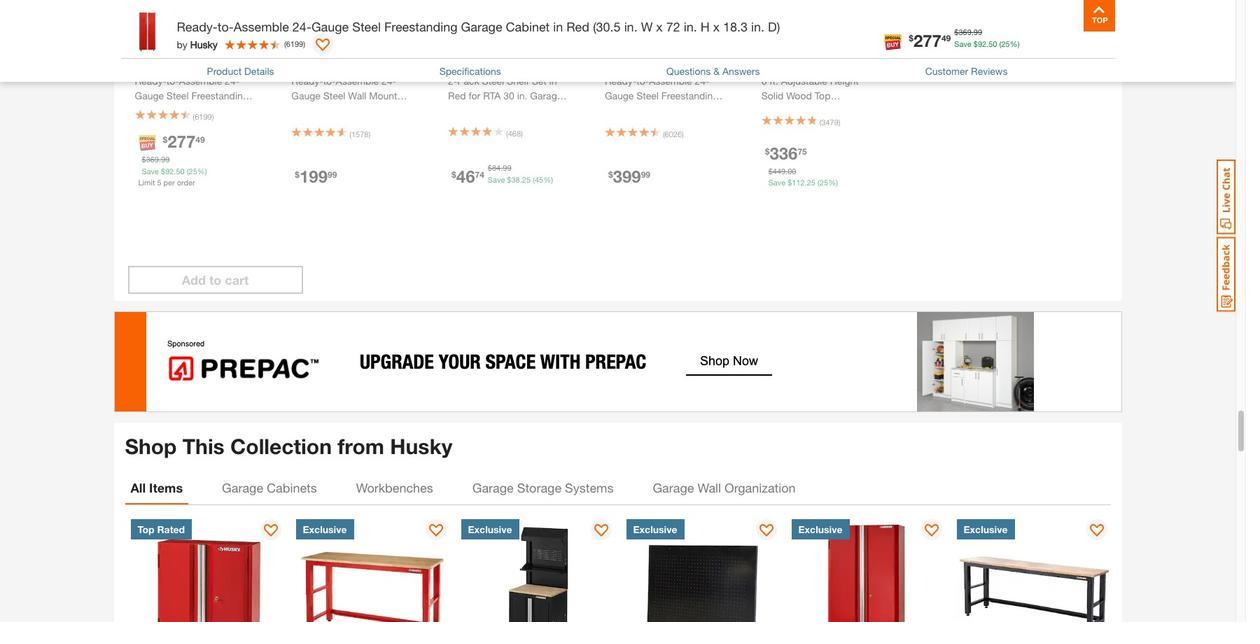 Task type: vqa. For each thing, say whether or not it's contained in the screenshot.
text field
no



Task type: locate. For each thing, give the bounding box(es) containing it.
336
[[770, 143, 798, 163]]

product details
[[207, 65, 274, 77]]

468
[[508, 129, 521, 138]]

to-
[[218, 19, 234, 34], [323, 75, 336, 87], [637, 75, 649, 87]]

4 / 5 group
[[598, 0, 748, 206]]

wall left "mounted"
[[348, 90, 366, 102]]

workbenches
[[356, 480, 433, 496]]

1 horizontal spatial ready-
[[291, 75, 323, 87]]

1 vertical spatial 92
[[165, 166, 174, 176]]

0 horizontal spatial freestanding
[[384, 19, 458, 34]]

0 horizontal spatial 92
[[165, 166, 174, 176]]

2 horizontal spatial ready-
[[605, 75, 637, 87]]

1 horizontal spatial wall
[[698, 480, 721, 496]]

x
[[656, 19, 663, 34], [713, 19, 720, 34], [316, 119, 321, 131], [369, 119, 374, 131], [654, 119, 659, 131], [698, 119, 703, 131]]

1 exclusive from the left
[[303, 524, 347, 536]]

top inside husky 6 ft. adjustable height solid wood top workbench in red for ready to assemble steel garage storage system
[[815, 90, 831, 102]]

3 / 5 group
[[441, 0, 591, 206]]

99 inside the $ 369 . 99 save $ 92 . 50 ( 25 %)
[[974, 27, 982, 36]]

92 inside $ 369 . 99 save $ 92 . 50 ( 25 %) limit 5 per order
[[165, 166, 174, 176]]

system
[[834, 134, 867, 146]]

1 horizontal spatial 369
[[959, 27, 972, 36]]

1 horizontal spatial h
[[689, 119, 696, 131]]

save inside $ 46 74 $ 84 . 99 save $ 38 . 25 ( 45 %)
[[488, 175, 505, 184]]

to- left questions
[[637, 75, 649, 87]]

ready-to-assemble 24-gauge steel wall mounted garage cabinet in red (28 in. w x 29.7 in. h x 12 in. d) image
[[284, 0, 419, 52], [131, 520, 285, 622]]

$ 399 99
[[608, 166, 650, 186]]

( inside 4 / 5 group
[[663, 130, 665, 139]]

in inside ready-to-assemble 24- gauge steel freestanding garage cabinet in red (36.6 in. w x 72 in. h x 18.3 in. d)
[[677, 105, 684, 116]]

1 vertical spatial 6 ft. adjustable height solid wood top workbench in red for ready to assemble steel garage storage system image
[[296, 520, 450, 622]]

6 ft. adjustable height solid wood top workbench in red for ready to assemble steel garage storage system image
[[755, 0, 889, 52], [296, 520, 450, 622]]

in up 6026
[[677, 105, 684, 116]]

1 vertical spatial 277
[[167, 132, 196, 151]]

277 inside '1 / 5' group
[[167, 132, 196, 151]]

husky inside husky 6 ft. adjustable height solid wood top workbench in red for ready to assemble steel garage storage system
[[762, 62, 791, 74]]

gauge for ready-to-assemble 24- gauge steel freestanding garage cabinet in red (36.6 in. w x 72 in. h x 18.3 in. d)
[[605, 90, 634, 102]]

0 horizontal spatial 50
[[176, 166, 185, 176]]

1 horizontal spatial 6 ft. adjustable height solid wood top workbench in red for ready to assemble steel garage storage system image
[[755, 0, 889, 52]]

92
[[978, 39, 987, 48], [165, 166, 174, 176]]

1 horizontal spatial 92
[[978, 39, 987, 48]]

d) inside ready-to-assemble 24- gauge steel wall mounted garage cabinet in red (28 in. w x 29.7 in. h x 12 in. d)
[[291, 134, 301, 146]]

%) for $ 369 . 99 save $ 92 . 50 ( 25 %) limit 5 per order
[[197, 166, 207, 176]]

6
[[762, 75, 767, 87]]

ready-to-assemble 24-gauge steel freestanding garage cabinet in red (36.6 in. w x 72 in. h x 18.3 in. d) image
[[598, 0, 732, 52], [792, 520, 946, 622]]

50 inside the $ 369 . 99 save $ 92 . 50 ( 25 %)
[[989, 39, 997, 48]]

ready- up by husky
[[177, 19, 218, 34]]

0 horizontal spatial storage
[[517, 480, 562, 496]]

save down '449'
[[769, 178, 786, 187]]

display image
[[594, 525, 608, 539], [925, 525, 939, 539]]

369 up limit
[[146, 155, 159, 164]]

277
[[914, 30, 942, 50], [167, 132, 196, 151]]

h left '12'
[[359, 119, 366, 131]]

25 for $ 449 . 00 save $ 112 . 25 ( 25 %)
[[820, 178, 828, 187]]

0 horizontal spatial 277
[[167, 132, 196, 151]]

24- up "mounted"
[[382, 75, 396, 87]]

in inside husky 6 ft. adjustable height solid wood top workbench in red for ready to assemble steel garage storage system
[[814, 105, 822, 116]]

save for $ 369 . 99 save $ 92 . 50 ( 25 %) limit 5 per order
[[142, 166, 159, 176]]

husky up "ft."
[[762, 62, 791, 74]]

assemble inside ready-to-assemble 24- gauge steel wall mounted garage cabinet in red (28 in. w x 29.7 in. h x 12 in. d)
[[336, 75, 379, 87]]

husky inside husky 2-pack steel shelf set in red for rta 30 in. garage cabinet
[[448, 62, 477, 74]]

( inside $ 449 . 00 save $ 112 . 25 ( 25 %)
[[818, 178, 820, 187]]

x left '12'
[[369, 119, 374, 131]]

3 exclusive from the left
[[633, 524, 677, 536]]

. down 75
[[805, 178, 807, 187]]

save inside $ 449 . 00 save $ 112 . 25 ( 25 %)
[[769, 178, 786, 187]]

0 vertical spatial ready-to-assemble 24-gauge steel wall mounted garage cabinet in red (28 in. w x 29.7 in. h x 12 in. d) image
[[284, 0, 419, 52]]

369 up customer reviews on the right of the page
[[959, 27, 972, 36]]

save inside $ 369 . 99 save $ 92 . 50 ( 25 %) limit 5 per order
[[142, 166, 159, 176]]

$
[[955, 27, 959, 36], [909, 33, 914, 43], [974, 39, 978, 48], [163, 134, 167, 145], [765, 146, 770, 156], [142, 155, 146, 164], [488, 163, 492, 172], [161, 166, 165, 176], [769, 166, 773, 176], [295, 169, 300, 179], [452, 169, 456, 179], [608, 169, 613, 179], [507, 175, 511, 184], [788, 178, 792, 187]]

49 up $ 369 . 99 save $ 92 . 50 ( 25 %) limit 5 per order
[[196, 134, 205, 145]]

0 horizontal spatial to-
[[218, 19, 234, 34]]

steel inside ready-to-assemble 24- gauge steel wall mounted garage cabinet in red (28 in. w x 29.7 in. h x 12 in. d)
[[323, 90, 345, 102]]

%)
[[1010, 39, 1020, 48], [197, 166, 207, 176], [543, 175, 553, 184], [828, 178, 838, 187]]

red inside husky 2-pack steel shelf set in red for rta 30 in. garage cabinet
[[448, 90, 466, 102]]

1 vertical spatial top
[[138, 524, 154, 536]]

25 inside $ 369 . 99 save $ 92 . 50 ( 25 %) limit 5 per order
[[189, 166, 197, 176]]

1 vertical spatial wall
[[698, 480, 721, 496]]

24- for ready-to-assemble 24- gauge steel freestanding garage cabinet in red (36.6 in. w x 72 in. h x 18.3 in. d)
[[695, 75, 710, 87]]

2-pack steel shelf set in red for rta 30 in. garage cabinet image
[[441, 0, 576, 52]]

display image
[[316, 39, 330, 53], [264, 525, 278, 539], [429, 525, 443, 539], [759, 525, 773, 539], [1090, 525, 1104, 539]]

( 3479 )
[[820, 118, 841, 127]]

wall
[[348, 90, 366, 102], [698, 480, 721, 496]]

shop this collection from husky
[[125, 434, 452, 459]]

1 horizontal spatial d)
[[618, 134, 627, 146]]

by husky
[[177, 38, 218, 50]]

1 horizontal spatial to-
[[323, 75, 336, 87]]

save inside the $ 369 . 99 save $ 92 . 50 ( 25 %)
[[955, 39, 972, 48]]

277 up $ 369 . 99 save $ 92 . 50 ( 25 %) limit 5 per order
[[167, 132, 196, 151]]

1 horizontal spatial storage
[[796, 134, 831, 146]]

24- inside ready-to-assemble 24- gauge steel freestanding garage cabinet in red (36.6 in. w x 72 in. h x 18.3 in. d)
[[695, 75, 710, 87]]

) for ready-to-assemble 24- gauge steel freestanding garage cabinet in red (36.6 in. w x 72 in. h x 18.3 in. d)
[[682, 130, 684, 139]]

steel inside ready-to-assemble 24- gauge steel freestanding garage cabinet in red (36.6 in. w x 72 in. h x 18.3 in. d)
[[637, 90, 659, 102]]

gauge for ready-to-assemble 24-gauge steel freestanding garage cabinet in red (30.5 in. w x 72 in. h x 18.3 in. d)
[[311, 19, 349, 34]]

in left "(30.5"
[[553, 19, 563, 34]]

0 horizontal spatial h
[[359, 119, 366, 131]]

%) for $ 369 . 99 save $ 92 . 50 ( 25 %)
[[1010, 39, 1020, 48]]

to- inside ready-to-assemble 24- gauge steel wall mounted garage cabinet in red (28 in. w x 29.7 in. h x 12 in. d)
[[323, 75, 336, 87]]

1 horizontal spatial $ 277 49
[[909, 30, 951, 50]]

workbench
[[762, 105, 811, 116]]

gauge inside ready-to-assemble 24- gauge steel freestanding garage cabinet in red (36.6 in. w x 72 in. h x 18.3 in. d)
[[605, 90, 634, 102]]

storage up 75
[[796, 134, 831, 146]]

ready- up the "(36.6"
[[605, 75, 637, 87]]

24-
[[293, 19, 312, 34], [382, 75, 396, 87], [695, 75, 710, 87]]

d) up "ft."
[[768, 19, 780, 34]]

0 horizontal spatial top
[[138, 524, 154, 536]]

wall left organization
[[698, 480, 721, 496]]

24- for ready-to-assemble 24- gauge steel wall mounted garage cabinet in red (28 in. w x 29.7 in. h x 12 in. d)
[[382, 75, 396, 87]]

mounted
[[369, 90, 408, 102]]

50 up reviews on the top right
[[989, 39, 997, 48]]

5 exclusive from the left
[[964, 524, 1008, 536]]

gauge inside ready-to-assemble 24- gauge steel wall mounted garage cabinet in red (28 in. w x 29.7 in. h x 12 in. d)
[[291, 90, 321, 102]]

red for ready-to-assemble 24- gauge steel freestanding garage cabinet in red (36.6 in. w x 72 in. h x 18.3 in. d)
[[687, 105, 705, 116]]

1 horizontal spatial to
[[792, 119, 801, 131]]

steel
[[352, 19, 381, 34], [482, 75, 504, 87], [323, 90, 345, 102], [637, 90, 659, 102], [849, 119, 872, 131]]

h inside ready-to-assemble 24- gauge steel freestanding garage cabinet in red (36.6 in. w x 72 in. h x 18.3 in. d)
[[689, 119, 696, 131]]

18.3 inside ready-to-assemble 24- gauge steel freestanding garage cabinet in red (36.6 in. w x 72 in. h x 18.3 in. d)
[[706, 119, 725, 131]]

%) inside the $ 369 . 99 save $ 92 . 50 ( 25 %)
[[1010, 39, 1020, 48]]

garage storage systems
[[472, 480, 614, 496]]

0 horizontal spatial d)
[[291, 134, 301, 146]]

.
[[972, 27, 974, 36], [987, 39, 989, 48], [159, 155, 161, 164], [501, 163, 503, 172], [174, 166, 176, 176], [786, 166, 788, 176], [520, 175, 522, 184], [805, 178, 807, 187]]

freestanding for (30.5
[[384, 19, 458, 34]]

2 display image from the left
[[925, 525, 939, 539]]

rated
[[157, 524, 185, 536]]

24- left &
[[695, 75, 710, 87]]

%) inside $ 46 74 $ 84 . 99 save $ 38 . 25 ( 45 %)
[[543, 175, 553, 184]]

specifications button
[[439, 64, 501, 78], [439, 64, 501, 78]]

2 / 5 group
[[284, 0, 434, 206]]

to left cart
[[209, 272, 221, 288]]

display image for 2-pack steel pegboard set in black (36 in. w x 26 in. h) for ready-to-assemble steel garage storage system image
[[759, 525, 773, 539]]

to inside add to cart button
[[209, 272, 221, 288]]

in up the 3479
[[814, 105, 822, 116]]

garage inside ready-to-assemble 24- gauge steel wall mounted garage cabinet in red (28 in. w x 29.7 in. h x 12 in. d)
[[291, 105, 324, 116]]

to
[[792, 119, 801, 131], [209, 272, 221, 288]]

w inside ready-to-assemble 24- gauge steel freestanding garage cabinet in red (36.6 in. w x 72 in. h x 18.3 in. d)
[[642, 119, 651, 131]]

for
[[469, 90, 480, 102], [845, 105, 857, 116]]

99 inside $ 369 . 99 save $ 92 . 50 ( 25 %) limit 5 per order
[[161, 155, 170, 164]]

$ 277 49 up customer
[[909, 30, 951, 50]]

garage inside ready-to-assemble 24- gauge steel freestanding garage cabinet in red (36.6 in. w x 72 in. h x 18.3 in. d)
[[605, 105, 637, 116]]

1 horizontal spatial freestanding
[[662, 90, 719, 102]]

( 468 )
[[506, 129, 523, 138]]

%) inside $ 449 . 00 save $ 112 . 25 ( 25 %)
[[828, 178, 838, 187]]

h inside ready-to-assemble 24- gauge steel wall mounted garage cabinet in red (28 in. w x 29.7 in. h x 12 in. d)
[[359, 119, 366, 131]]

4 exclusive from the left
[[799, 524, 843, 536]]

freestanding down questions
[[662, 90, 719, 102]]

%) inside $ 369 . 99 save $ 92 . 50 ( 25 %) limit 5 per order
[[197, 166, 207, 176]]

0 vertical spatial $ 277 49
[[909, 30, 951, 50]]

display image for 8 ft. adjustable height solid wood top workbench in black for ready to assemble steel garage storage system image
[[1090, 525, 1104, 539]]

assemble inside husky 6 ft. adjustable height solid wood top workbench in red for ready to assemble steel garage storage system
[[804, 119, 847, 131]]

0 horizontal spatial ready-to-assemble 24-gauge steel freestanding garage cabinet in red (36.6 in. w x 72 in. h x 18.3 in. d) image
[[598, 0, 732, 52]]

add
[[182, 272, 206, 288]]

$ 336 75
[[765, 143, 807, 163]]

w for (30.5
[[641, 19, 653, 34]]

0 vertical spatial 369
[[959, 27, 972, 36]]

0 vertical spatial top
[[815, 90, 831, 102]]

24- up the ( 6199 )
[[293, 19, 312, 34]]

1 horizontal spatial top
[[815, 90, 831, 102]]

ready-to-assemble 24-gauge steel freestanding garage cabinet in red (30.5 in. w x 72 in. h x 18.3 in. d)
[[177, 19, 780, 34]]

0 horizontal spatial wall
[[348, 90, 366, 102]]

w right "(30.5"
[[641, 19, 653, 34]]

1 / 5 group
[[128, 0, 277, 206]]

0 horizontal spatial 369
[[146, 155, 159, 164]]

369 inside $ 369 . 99 save $ 92 . 50 ( 25 %) limit 5 per order
[[146, 155, 159, 164]]

49
[[942, 33, 951, 43], [196, 134, 205, 145]]

369 inside the $ 369 . 99 save $ 92 . 50 ( 25 %)
[[959, 27, 972, 36]]

3479
[[822, 118, 839, 127]]

garage cabinets
[[222, 480, 317, 496]]

w left ( 6026 )
[[642, 119, 651, 131]]

save down the 84
[[488, 175, 505, 184]]

0 vertical spatial for
[[469, 90, 480, 102]]

50 for $ 369 . 99 save $ 92 . 50 ( 25 %) limit 5 per order
[[176, 166, 185, 176]]

72 inside ready-to-assemble 24- gauge steel freestanding garage cabinet in red (36.6 in. w x 72 in. h x 18.3 in. d)
[[662, 119, 673, 131]]

1 vertical spatial for
[[845, 105, 857, 116]]

d) for ready-to-assemble 24- gauge steel freestanding garage cabinet in red (36.6 in. w x 72 in. h x 18.3 in. d)
[[618, 134, 627, 146]]

garage inside husky 2-pack steel shelf set in red for rta 30 in. garage cabinet
[[530, 90, 562, 102]]

red for ready-to-assemble 24-gauge steel freestanding garage cabinet in red (30.5 in. w x 72 in. h x 18.3 in. d)
[[567, 19, 590, 34]]

25 for $ 369 . 99 save $ 92 . 50 ( 25 %)
[[1002, 39, 1010, 48]]

live chat image
[[1217, 160, 1236, 235]]

h right 6026
[[689, 119, 696, 131]]

d) for ready-to-assemble 24-gauge steel freestanding garage cabinet in red (30.5 in. w x 72 in. h x 18.3 in. d)
[[768, 19, 780, 34]]

0 horizontal spatial $ 277 49
[[163, 132, 205, 151]]

cabinet up the shelf
[[506, 19, 550, 34]]

ready-to-assemble 24- gauge steel freestanding garage cabinet in red (36.6 in. w x 72 in. h x 18.3 in. d)
[[605, 75, 725, 146]]

wall inside ready-to-assemble 24- gauge steel wall mounted garage cabinet in red (28 in. w x 29.7 in. h x 12 in. d)
[[348, 90, 366, 102]]

0 vertical spatial ready-to-assemble 24-gauge steel freestanding garage cabinet in red (36.6 in. w x 72 in. h x 18.3 in. d) image
[[598, 0, 732, 52]]

red inside ready-to-assemble 24- gauge steel freestanding garage cabinet in red (36.6 in. w x 72 in. h x 18.3 in. d)
[[687, 105, 705, 116]]

d) inside ready-to-assemble 24- gauge steel freestanding garage cabinet in red (36.6 in. w x 72 in. h x 18.3 in. d)
[[618, 134, 627, 146]]

per
[[164, 178, 175, 187]]

top left rated
[[138, 524, 154, 536]]

92 up reviews on the top right
[[978, 39, 987, 48]]

18.3 right 6026
[[706, 119, 725, 131]]

to- up 29.7
[[323, 75, 336, 87]]

1 vertical spatial 18.3
[[706, 119, 725, 131]]

top right wood
[[815, 90, 831, 102]]

systems
[[565, 480, 614, 496]]

customer reviews button
[[925, 64, 1008, 78], [925, 64, 1008, 78]]

x up &
[[713, 19, 720, 34]]

freestanding inside ready-to-assemble 24- gauge steel freestanding garage cabinet in red (36.6 in. w x 72 in. h x 18.3 in. d)
[[662, 90, 719, 102]]

product image image
[[124, 7, 170, 53]]

save
[[955, 39, 972, 48], [142, 166, 159, 176], [488, 175, 505, 184], [769, 178, 786, 187]]

exclusive for 8 ft. adjustable height solid wood top workbench in black for ready to assemble steel garage storage system image
[[964, 524, 1008, 536]]

25 inside $ 46 74 $ 84 . 99 save $ 38 . 25 ( 45 %)
[[522, 175, 531, 184]]

cabinet up 6026
[[640, 105, 674, 116]]

18.3
[[723, 19, 748, 34], [706, 119, 725, 131]]

0 horizontal spatial to
[[209, 272, 221, 288]]

in up 1578
[[363, 105, 371, 116]]

369
[[959, 27, 972, 36], [146, 155, 159, 164]]

0 horizontal spatial 49
[[196, 134, 205, 145]]

1 vertical spatial 50
[[176, 166, 185, 176]]

in right set at left top
[[549, 75, 557, 87]]

) inside 4 / 5 group
[[682, 130, 684, 139]]

2 exclusive from the left
[[468, 524, 512, 536]]

49 up customer
[[942, 33, 951, 43]]

1 horizontal spatial 24-
[[382, 75, 396, 87]]

. up reviews on the top right
[[987, 39, 989, 48]]

ready- down the ( 6199 )
[[291, 75, 323, 87]]

cabinet down pack
[[448, 105, 482, 116]]

in for ready-to-assemble 24- gauge steel freestanding garage cabinet in red (36.6 in. w x 72 in. h x 18.3 in. d)
[[677, 105, 684, 116]]

0 vertical spatial to
[[792, 119, 801, 131]]

red inside husky 6 ft. adjustable height solid wood top workbench in red for ready to assemble steel garage storage system
[[824, 105, 842, 116]]

) inside 3 / 5 group
[[521, 129, 523, 138]]

1 vertical spatial freestanding
[[662, 90, 719, 102]]

) for 6 ft. adjustable height solid wood top workbench in red for ready to assemble steel garage storage system
[[839, 118, 841, 127]]

to- for ready-to-assemble 24-gauge steel freestanding garage cabinet in red (30.5 in. w x 72 in. h x 18.3 in. d)
[[218, 19, 234, 34]]

2-pack steel pegboard set in black (36 in. w x 26 in. h) for ready-to-assemble steel garage storage system image
[[626, 520, 780, 622]]

d) down the "(36.6"
[[618, 134, 627, 146]]

92 inside the $ 369 . 99 save $ 92 . 50 ( 25 %)
[[978, 39, 987, 48]]

( inside 2 / 5 group
[[350, 130, 351, 139]]

50 up order
[[176, 166, 185, 176]]

to- inside ready-to-assemble 24- gauge steel freestanding garage cabinet in red (36.6 in. w x 72 in. h x 18.3 in. d)
[[637, 75, 649, 87]]

assemble inside ready-to-assemble 24- gauge steel freestanding garage cabinet in red (36.6 in. w x 72 in. h x 18.3 in. d)
[[649, 75, 692, 87]]

freestanding up 2-
[[384, 19, 458, 34]]

. left 45
[[520, 175, 522, 184]]

$ 277 49 inside '1 / 5' group
[[163, 132, 205, 151]]

0 horizontal spatial display image
[[594, 525, 608, 539]]

in for ready-to-assemble 24-gauge steel freestanding garage cabinet in red (30.5 in. w x 72 in. h x 18.3 in. d)
[[553, 19, 563, 34]]

x right 6026
[[698, 119, 703, 131]]

12
[[377, 119, 388, 131]]

25 inside the $ 369 . 99 save $ 92 . 50 ( 25 %)
[[1002, 39, 1010, 48]]

freestanding
[[384, 19, 458, 34], [662, 90, 719, 102]]

0 horizontal spatial for
[[469, 90, 480, 102]]

h for ready-to-assemble 24- gauge steel freestanding garage cabinet in red (36.6 in. w x 72 in. h x 18.3 in. d)
[[689, 119, 696, 131]]

save up limit
[[142, 166, 159, 176]]

1 horizontal spatial display image
[[925, 525, 939, 539]]

adjustable
[[781, 75, 827, 87]]

18.3 up answers
[[723, 19, 748, 34]]

. up 5 on the left top of page
[[159, 155, 161, 164]]

for up system
[[845, 105, 857, 116]]

top
[[815, 90, 831, 102], [138, 524, 154, 536]]

h up questions & answers
[[701, 19, 710, 34]]

from
[[338, 434, 384, 459]]

order
[[177, 178, 195, 187]]

24- inside ready-to-assemble 24- gauge steel wall mounted garage cabinet in red (28 in. w x 29.7 in. h x 12 in. d)
[[382, 75, 396, 87]]

storage left systems
[[517, 480, 562, 496]]

0 vertical spatial 72
[[666, 19, 680, 34]]

0 vertical spatial freestanding
[[384, 19, 458, 34]]

1578
[[351, 130, 369, 139]]

0 horizontal spatial 24-
[[293, 19, 312, 34]]

0 vertical spatial 50
[[989, 39, 997, 48]]

99 inside $ 199 99
[[328, 169, 337, 179]]

1 vertical spatial ready-to-assemble 24-gauge steel freestanding garage cabinet in red (36.6 in. w x 72 in. h x 18.3 in. d) image
[[792, 520, 946, 622]]

2 horizontal spatial d)
[[768, 19, 780, 34]]

1 vertical spatial $ 277 49
[[163, 132, 205, 151]]

277 up customer
[[914, 30, 942, 50]]

1 vertical spatial 72
[[662, 119, 673, 131]]

1 vertical spatial 369
[[146, 155, 159, 164]]

feedback link image
[[1217, 237, 1236, 312]]

2 horizontal spatial to-
[[637, 75, 649, 87]]

$ 277 49 up $ 369 . 99 save $ 92 . 50 ( 25 %) limit 5 per order
[[163, 132, 205, 151]]

ready-to-assemble 24- gauge steel wall mounted garage cabinet in red (28 in. w x 29.7 in. h x 12 in. d)
[[291, 75, 408, 146]]

w left 29.7
[[305, 119, 314, 131]]

0 horizontal spatial 6 ft. adjustable height solid wood top workbench in red for ready to assemble steel garage storage system image
[[296, 520, 450, 622]]

50 inside $ 369 . 99 save $ 92 . 50 ( 25 %) limit 5 per order
[[176, 166, 185, 176]]

husky up pack
[[448, 62, 477, 74]]

cabinet up 29.7
[[326, 105, 360, 116]]

0 vertical spatial wall
[[348, 90, 366, 102]]

0 vertical spatial storage
[[796, 134, 831, 146]]

x right "(30.5"
[[656, 19, 663, 34]]

exclusive
[[303, 524, 347, 536], [468, 524, 512, 536], [633, 524, 677, 536], [799, 524, 843, 536], [964, 524, 1008, 536]]

save up customer reviews on the right of the page
[[955, 39, 972, 48]]

1 vertical spatial to
[[209, 272, 221, 288]]

1 horizontal spatial 50
[[989, 39, 997, 48]]

in
[[553, 19, 563, 34], [549, 75, 557, 87], [363, 105, 371, 116], [677, 105, 684, 116], [814, 105, 822, 116]]

0 horizontal spatial ready-
[[177, 19, 218, 34]]

rta
[[483, 90, 501, 102]]

ready- inside ready-to-assemble 24- gauge steel freestanding garage cabinet in red (36.6 in. w x 72 in. h x 18.3 in. d)
[[605, 75, 637, 87]]

99 inside $ 399 99
[[641, 169, 650, 179]]

(
[[1000, 39, 1002, 48], [284, 39, 286, 48], [820, 118, 822, 127], [506, 129, 508, 138], [350, 130, 351, 139], [663, 130, 665, 139], [187, 166, 189, 176], [533, 175, 535, 184], [818, 178, 820, 187]]

ready- inside ready-to-assemble 24- gauge steel wall mounted garage cabinet in red (28 in. w x 29.7 in. h x 12 in. d)
[[291, 75, 323, 87]]

( 6199 )
[[284, 39, 305, 48]]

0 vertical spatial 92
[[978, 39, 987, 48]]

for down pack
[[469, 90, 480, 102]]

to- up by husky
[[218, 19, 234, 34]]

d) up 199 at the left top
[[291, 134, 301, 146]]

1 vertical spatial 49
[[196, 134, 205, 145]]

0 vertical spatial 18.3
[[723, 19, 748, 34]]

1 horizontal spatial ready-to-assemble 24-gauge steel freestanding garage cabinet in red (36.6 in. w x 72 in. h x 18.3 in. d) image
[[792, 520, 946, 622]]

2 horizontal spatial 24-
[[695, 75, 710, 87]]

1 horizontal spatial 49
[[942, 33, 951, 43]]

2 horizontal spatial h
[[701, 19, 710, 34]]

cart
[[225, 272, 249, 288]]

for inside husky 6 ft. adjustable height solid wood top workbench in red for ready to assemble steel garage storage system
[[845, 105, 857, 116]]

92 up per at the left top of page
[[165, 166, 174, 176]]

visualtabs tab list
[[125, 471, 1111, 505]]

wall inside 'button'
[[698, 480, 721, 496]]

1 horizontal spatial 277
[[914, 30, 942, 50]]

husky up workbenches
[[390, 434, 452, 459]]

shop
[[125, 434, 177, 459]]

w
[[641, 19, 653, 34], [305, 119, 314, 131], [642, 119, 651, 131]]

to down workbench at right top
[[792, 119, 801, 131]]

garage inside husky 6 ft. adjustable height solid wood top workbench in red for ready to assemble steel garage storage system
[[762, 134, 794, 146]]

369 for $ 369 . 99 save $ 92 . 50 ( 25 %)
[[959, 27, 972, 36]]

1 horizontal spatial for
[[845, 105, 857, 116]]

h
[[701, 19, 710, 34], [359, 119, 366, 131], [689, 119, 696, 131]]

1 vertical spatial storage
[[517, 480, 562, 496]]

assemble
[[234, 19, 289, 34], [336, 75, 379, 87], [649, 75, 692, 87], [804, 119, 847, 131]]

0 vertical spatial 6 ft. adjustable height solid wood top workbench in red for ready to assemble steel garage storage system image
[[755, 0, 889, 52]]

x left 29.7
[[316, 119, 321, 131]]

steel inside husky 2-pack steel shelf set in red for rta 30 in. garage cabinet
[[482, 75, 504, 87]]



Task type: describe. For each thing, give the bounding box(es) containing it.
workbenches button
[[351, 471, 439, 505]]

reviews
[[971, 65, 1008, 77]]

29.7
[[324, 119, 343, 131]]

in. inside husky 2-pack steel shelf set in red for rta 30 in. garage cabinet
[[517, 90, 528, 102]]

steel for ready-to-assemble 24-gauge steel freestanding garage cabinet in red (30.5 in. w x 72 in. h x 18.3 in. d)
[[352, 19, 381, 34]]

assemble for ready-to-assemble 24- gauge steel wall mounted garage cabinet in red (28 in. w x 29.7 in. h x 12 in. d)
[[336, 75, 379, 87]]

) inside 2 / 5 group
[[369, 130, 370, 139]]

in inside ready-to-assemble 24- gauge steel wall mounted garage cabinet in red (28 in. w x 29.7 in. h x 12 in. d)
[[363, 105, 371, 116]]

collection
[[230, 434, 332, 459]]

(28
[[394, 105, 408, 116]]

to- for ready-to-assemble 24- gauge steel freestanding garage cabinet in red (36.6 in. w x 72 in. h x 18.3 in. d)
[[637, 75, 649, 87]]

to inside husky 6 ft. adjustable height solid wood top workbench in red for ready to assemble steel garage storage system
[[792, 119, 801, 131]]

add to cart button
[[128, 266, 303, 294]]

$ 199 99
[[295, 166, 337, 186]]

369 for $ 369 . 99 save $ 92 . 50 ( 25 %) limit 5 per order
[[146, 155, 159, 164]]

46
[[456, 166, 475, 186]]

ready-to-assemble 24- gauge steel freestanding garage cabinet in red (36.6 in. w x 72 in. h x 18.3 in. d) link
[[605, 62, 725, 146]]

answers
[[722, 65, 760, 77]]

0 vertical spatial 277
[[914, 30, 942, 50]]

organization
[[725, 480, 796, 496]]

92 for $ 369 . 99 save $ 92 . 50 ( 25 %) limit 5 per order
[[165, 166, 174, 176]]

w for (36.6
[[642, 119, 651, 131]]

$ 46 74 $ 84 . 99 save $ 38 . 25 ( 45 %)
[[452, 163, 553, 186]]

red inside ready-to-assemble 24- gauge steel wall mounted garage cabinet in red (28 in. w x 29.7 in. h x 12 in. d)
[[374, 105, 391, 116]]

. right 74 on the left top of the page
[[501, 163, 503, 172]]

84
[[492, 163, 501, 172]]

( inside the $ 369 . 99 save $ 92 . 50 ( 25 %)
[[1000, 39, 1002, 48]]

45
[[535, 175, 543, 184]]

$ 369 . 99 save $ 92 . 50 ( 25 %)
[[955, 27, 1020, 48]]

72 for (30.5
[[666, 19, 680, 34]]

w inside ready-to-assemble 24- gauge steel wall mounted garage cabinet in red (28 in. w x 29.7 in. h x 12 in. d)
[[305, 119, 314, 131]]

display image for 6 ft. adjustable height solid wood top workbench in red for ready to assemble steel garage storage system image to the bottom
[[429, 525, 443, 539]]

( inside $ 369 . 99 save $ 92 . 50 ( 25 %) limit 5 per order
[[187, 166, 189, 176]]

30
[[504, 90, 514, 102]]

this
[[183, 434, 225, 459]]

( 1578 )
[[350, 130, 370, 139]]

exclusive for 2-pack steel pegboard set in black (36 in. w x 26 in. h) for ready-to-assemble steel garage storage system image
[[633, 524, 677, 536]]

garage cabinets button
[[216, 471, 323, 505]]

$ inside $ 336 75
[[765, 146, 770, 156]]

ready-to-assemble 24-gauge steel freestanding garage cabinet in red (36.6 in. w x 72 in. h x 18.3 in. d) image inside 4 / 5 group
[[598, 0, 732, 52]]

all items button
[[125, 471, 188, 505]]

top rated
[[138, 524, 185, 536]]

product
[[207, 65, 242, 77]]

$ inside $ 399 99
[[608, 169, 613, 179]]

storage inside garage storage systems button
[[517, 480, 562, 496]]

gauge for ready-to-assemble 24- gauge steel wall mounted garage cabinet in red (28 in. w x 29.7 in. h x 12 in. d)
[[291, 90, 321, 102]]

all
[[131, 480, 146, 496]]

$ 449 . 00 save $ 112 . 25 ( 25 %)
[[769, 166, 838, 187]]

customer reviews
[[925, 65, 1008, 77]]

customer
[[925, 65, 968, 77]]

add to cart
[[182, 272, 249, 288]]

ready
[[762, 119, 790, 131]]

questions & answers
[[667, 65, 760, 77]]

husky 2-pack steel shelf set in red for rta 30 in. garage cabinet
[[448, 62, 562, 116]]

details
[[244, 65, 274, 77]]

garage wall organization
[[653, 480, 796, 496]]

for inside husky 2-pack steel shelf set in red for rta 30 in. garage cabinet
[[469, 90, 480, 102]]

18.3 for ready-to-assemble 24- gauge steel freestanding garage cabinet in red (36.6 in. w x 72 in. h x 18.3 in. d)
[[706, 119, 725, 131]]

99 inside $ 46 74 $ 84 . 99 save $ 38 . 25 ( 45 %)
[[503, 163, 511, 172]]

in inside husky 2-pack steel shelf set in red for rta 30 in. garage cabinet
[[549, 75, 557, 87]]

1 vertical spatial ready-to-assemble 24-gauge steel wall mounted garage cabinet in red (28 in. w x 29.7 in. h x 12 in. d) image
[[131, 520, 285, 622]]

cabinet inside ready-to-assemble 24- gauge steel freestanding garage cabinet in red (36.6 in. w x 72 in. h x 18.3 in. d)
[[640, 105, 674, 116]]

steel for ready-to-assemble 24- gauge steel freestanding garage cabinet in red (36.6 in. w x 72 in. h x 18.3 in. d)
[[637, 90, 659, 102]]

height
[[830, 75, 859, 87]]

49 inside '1 / 5' group
[[196, 134, 205, 145]]

ready-to-assemble 24-gauge steel wall mounted garage cabinet in red (28 in. w x 29.7 in. h x 12 in. d) image inside 2 / 5 group
[[284, 0, 419, 52]]

) for 2-pack steel shelf set in red for rta 30 in. garage cabinet
[[521, 129, 523, 138]]

solid
[[762, 90, 784, 102]]

garage inside 'button'
[[653, 480, 694, 496]]

specifications
[[439, 65, 501, 77]]

set
[[532, 75, 547, 87]]

&
[[714, 65, 720, 77]]

74
[[475, 169, 484, 179]]

0 vertical spatial 49
[[942, 33, 951, 43]]

wood
[[786, 90, 812, 102]]

steel for ready-to-assemble 24- gauge steel wall mounted garage cabinet in red (28 in. w x 29.7 in. h x 12 in. d)
[[323, 90, 345, 102]]

to- for ready-to-assemble 24- gauge steel wall mounted garage cabinet in red (28 in. w x 29.7 in. h x 12 in. d)
[[323, 75, 336, 87]]

. up customer reviews on the right of the page
[[972, 27, 974, 36]]

limit
[[138, 178, 155, 187]]

72 for (36.6
[[662, 119, 673, 131]]

husky 6 ft. adjustable height solid wood top workbench in red for ready to assemble steel garage storage system
[[762, 62, 872, 146]]

ready- for ready-to-assemble 24- gauge steel freestanding garage cabinet in red (36.6 in. w x 72 in. h x 18.3 in. d)
[[605, 75, 637, 87]]

shelf
[[507, 75, 529, 87]]

ft.
[[770, 75, 778, 87]]

freestanding for (36.6
[[662, 90, 719, 102]]

(30.5
[[593, 19, 621, 34]]

assemble for ready-to-assemble 24- gauge steel freestanding garage cabinet in red (36.6 in. w x 72 in. h x 18.3 in. d)
[[649, 75, 692, 87]]

6026
[[665, 130, 682, 139]]

24- for ready-to-assemble 24-gauge steel freestanding garage cabinet in red (30.5 in. w x 72 in. h x 18.3 in. d)
[[293, 19, 312, 34]]

50 for $ 369 . 99 save $ 92 . 50 ( 25 %)
[[989, 39, 997, 48]]

25 for $ 369 . 99 save $ 92 . 50 ( 25 %) limit 5 per order
[[189, 166, 197, 176]]

$ inside $ 199 99
[[295, 169, 300, 179]]

(36.6
[[605, 119, 626, 131]]

pack
[[457, 75, 479, 87]]

( inside $ 46 74 $ 84 . 99 save $ 38 . 25 ( 45 %)
[[533, 175, 535, 184]]

75
[[798, 146, 807, 156]]

items
[[149, 480, 183, 496]]

by
[[177, 38, 188, 50]]

38
[[511, 175, 520, 184]]

1 display image from the left
[[594, 525, 608, 539]]

112
[[792, 178, 805, 187]]

questions
[[667, 65, 711, 77]]

8 ft. adjustable height solid wood top workbench in black for ready to assemble steel garage storage system image
[[957, 520, 1111, 622]]

ready- for ready-to-assemble 24- gauge steel wall mounted garage cabinet in red (28 in. w x 29.7 in. h x 12 in. d)
[[291, 75, 323, 87]]

449
[[773, 166, 786, 176]]

00
[[788, 166, 796, 176]]

in for husky 6 ft. adjustable height solid wood top workbench in red for ready to assemble steel garage storage system
[[814, 105, 822, 116]]

399
[[613, 166, 641, 186]]

18.3 for ready-to-assemble 24-gauge steel freestanding garage cabinet in red (30.5 in. w x 72 in. h x 18.3 in. d)
[[723, 19, 748, 34]]

( 6026 )
[[663, 130, 684, 139]]

cabinet inside husky 2-pack steel shelf set in red for rta 30 in. garage cabinet
[[448, 105, 482, 116]]

cabinet inside ready-to-assemble 24- gauge steel wall mounted garage cabinet in red (28 in. w x 29.7 in. h x 12 in. d)
[[326, 105, 360, 116]]

ready- for ready-to-assemble 24-gauge steel freestanding garage cabinet in red (30.5 in. w x 72 in. h x 18.3 in. d)
[[177, 19, 218, 34]]

top button
[[1084, 0, 1115, 32]]

3-piece ready-to-assemble steel garage workstation in black (26.6 in. w x 69.5 in. h x 19.5 in. d) image
[[461, 520, 615, 622]]

92 for $ 369 . 99 save $ 92 . 50 ( 25 %)
[[978, 39, 987, 48]]

199
[[300, 166, 328, 186]]

5
[[157, 178, 161, 187]]

red for husky 6 ft. adjustable height solid wood top workbench in red for ready to assemble steel garage storage system
[[824, 105, 842, 116]]

garage storage systems button
[[467, 471, 619, 505]]

steel inside husky 6 ft. adjustable height solid wood top workbench in red for ready to assemble steel garage storage system
[[849, 119, 872, 131]]

husky right by
[[190, 38, 218, 50]]

exclusive for '3-piece ready-to-assemble steel garage workstation in black (26.6 in. w x 69.5 in. h x 19.5 in. d)' image at bottom
[[468, 524, 512, 536]]

%) for $ 449 . 00 save $ 112 . 25 ( 25 %)
[[828, 178, 838, 187]]

. down $ 336 75
[[786, 166, 788, 176]]

cabinets
[[267, 480, 317, 496]]

save for $ 369 . 99 save $ 92 . 50 ( 25 %)
[[955, 39, 972, 48]]

all items
[[131, 480, 183, 496]]

save for $ 449 . 00 save $ 112 . 25 ( 25 %)
[[769, 178, 786, 187]]

6199
[[286, 39, 303, 48]]

$ 369 . 99 save $ 92 . 50 ( 25 %) limit 5 per order
[[138, 155, 207, 187]]

storage inside husky 6 ft. adjustable height solid wood top workbench in red for ready to assemble steel garage storage system
[[796, 134, 831, 146]]

h for ready-to-assemble 24-gauge steel freestanding garage cabinet in red (30.5 in. w x 72 in. h x 18.3 in. d)
[[701, 19, 710, 34]]

garage wall organization button
[[647, 471, 801, 505]]

assemble for ready-to-assemble 24-gauge steel freestanding garage cabinet in red (30.5 in. w x 72 in. h x 18.3 in. d)
[[234, 19, 289, 34]]

x left ( 6026 )
[[654, 119, 659, 131]]

. up per at the left top of page
[[174, 166, 176, 176]]

exclusive for 6 ft. adjustable height solid wood top workbench in red for ready to assemble steel garage storage system image to the bottom
[[303, 524, 347, 536]]

2-
[[448, 75, 457, 87]]



